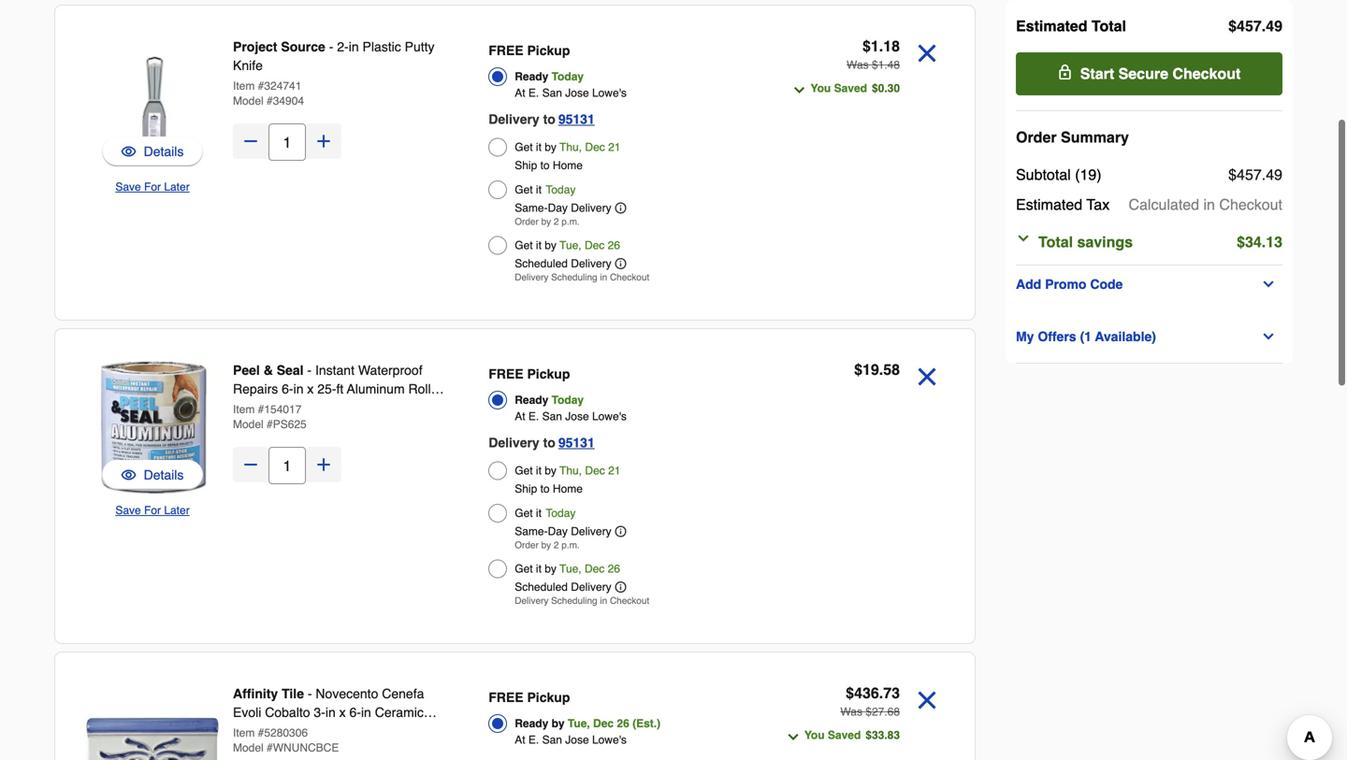 Task type: vqa. For each thing, say whether or not it's contained in the screenshot.
26 25%
no



Task type: locate. For each thing, give the bounding box(es) containing it.
2-in plastic putty knife
[[233, 39, 435, 73]]

1 21 from the top
[[608, 141, 621, 154]]

item down the knife
[[233, 80, 255, 93]]

same-day delivery
[[515, 202, 611, 215], [515, 525, 611, 538]]

for down instant waterproof repairs 6-in x 25-ft aluminum roll flashing image
[[144, 504, 161, 517]]

1 horizontal spatial x
[[339, 705, 346, 720]]

2 vertical spatial at e. san jose lowe's
[[515, 734, 627, 747]]

tile
[[282, 687, 304, 702], [287, 724, 307, 739]]

2 vertical spatial order
[[515, 540, 539, 551]]

get it today
[[515, 183, 576, 196], [515, 507, 576, 520]]

21 for instant waterproof repairs 6-in x 25-ft aluminum roll flashing
[[608, 464, 621, 478]]

1 get it by thu, dec 21 from the top
[[515, 141, 621, 154]]

affinity
[[233, 687, 278, 702]]

2 457 from the top
[[1237, 166, 1262, 183]]

free pickup for instant waterproof repairs 6-in x 25-ft aluminum roll flashing
[[489, 367, 570, 382]]

for down 2-in plastic putty knife image
[[144, 181, 161, 194]]

0 vertical spatial san
[[542, 87, 562, 100]]

scheduled delivery
[[515, 257, 611, 270], [515, 581, 611, 594]]

chevron down image inside add promo code link
[[1261, 277, 1276, 292]]

day
[[548, 202, 568, 215], [548, 525, 568, 538]]

later down instant waterproof repairs 6-in x 25-ft aluminum roll flashing image
[[164, 504, 190, 517]]

95131 button for instant waterproof repairs 6-in x 25-ft aluminum roll flashing
[[558, 432, 595, 454]]

minus image
[[241, 456, 260, 474]]

1 vertical spatial scheduled delivery
[[515, 581, 611, 594]]

thu, for 2-in plastic putty knife
[[560, 141, 582, 154]]

3 free pickup from the top
[[489, 690, 570, 705]]

1 vertical spatial save for later button
[[115, 501, 190, 520]]

was
[[847, 58, 869, 72], [840, 706, 862, 719]]

1 quickview image from the top
[[121, 142, 136, 161]]

checkout
[[1172, 65, 1241, 82], [1219, 196, 1282, 213], [610, 272, 649, 283], [610, 596, 649, 607]]

san for instant waterproof repairs 6-in x 25-ft aluminum roll flashing
[[542, 410, 562, 423]]

ready for instant waterproof repairs 6-in x 25-ft aluminum roll flashing
[[515, 394, 548, 407]]

delivery scheduling in checkout for instant waterproof repairs 6-in x 25-ft aluminum roll flashing
[[515, 596, 649, 607]]

pickup for instant waterproof repairs 6-in x 25-ft aluminum roll flashing
[[527, 367, 570, 382]]

1 details from the top
[[144, 144, 184, 159]]

0 vertical spatial delivery scheduling in checkout
[[515, 272, 649, 283]]

ft/
[[359, 724, 370, 739]]

1 vertical spatial quickview image
[[121, 466, 136, 485]]

0 vertical spatial free pickup
[[489, 43, 570, 58]]

1 vertical spatial ready
[[515, 394, 548, 407]]

stepper number input field with increment and decrement buttons number field right minus image
[[268, 123, 306, 161]]

knife
[[233, 58, 263, 73]]

jose
[[565, 87, 589, 100], [565, 410, 589, 423], [565, 734, 589, 747]]

2 details from the top
[[144, 468, 184, 483]]

2 delivery to 95131 from the top
[[489, 435, 595, 450]]

0 vertical spatial later
[[164, 181, 190, 194]]

item down the evoli in the bottom of the page
[[233, 727, 255, 740]]

2 ready today from the top
[[515, 394, 584, 407]]

you left 33
[[804, 729, 825, 742]]

1 for from the top
[[144, 181, 161, 194]]

1 free from the top
[[489, 43, 523, 58]]

0 vertical spatial free
[[489, 43, 523, 58]]

1 save from the top
[[115, 181, 141, 194]]

in inside 2-in plastic putty knife
[[349, 39, 359, 54]]

info image
[[615, 203, 626, 214], [615, 526, 626, 537], [615, 582, 626, 593]]

for
[[144, 181, 161, 194], [144, 504, 161, 517]]

.
[[1262, 17, 1266, 35], [879, 37, 883, 55], [884, 58, 887, 72], [884, 82, 887, 95], [1262, 166, 1266, 183], [1262, 233, 1266, 251], [879, 361, 883, 378], [879, 685, 883, 702], [884, 706, 887, 719], [884, 729, 887, 742]]

21
[[608, 141, 621, 154], [608, 464, 621, 478]]

start secure checkout
[[1080, 65, 1241, 82]]

2 vertical spatial tue,
[[568, 717, 590, 731]]

0 vertical spatial x
[[307, 382, 314, 397]]

2 ship to home from the top
[[515, 483, 583, 496]]

0 vertical spatial 95131 button
[[558, 108, 595, 130]]

tue,
[[560, 239, 581, 252], [560, 563, 581, 576], [568, 717, 590, 731]]

2 2 from the top
[[554, 540, 559, 551]]

instant
[[315, 363, 354, 378]]

1 vertical spatial -
[[307, 363, 312, 378]]

1 lowe's from the top
[[592, 87, 627, 100]]

1 vertical spatial e.
[[528, 410, 539, 423]]

2 get it by tue, dec 26 from the top
[[515, 563, 620, 576]]

estimated down the subtotal
[[1016, 196, 1082, 213]]

2 save for later button from the top
[[115, 501, 190, 520]]

putty
[[405, 39, 435, 54]]

x inside the novecento cenefa evoli cobalto 3-in x 6-in ceramic bullnose tile (0.1-sq. ft/ piece)
[[339, 705, 346, 720]]

order for 2-in plastic putty knife
[[515, 217, 539, 227]]

0 vertical spatial info image
[[615, 203, 626, 214]]

0 vertical spatial 457
[[1237, 17, 1262, 35]]

1 vertical spatial $ 457 . 49
[[1228, 166, 1282, 183]]

6-
[[282, 382, 293, 397], [349, 705, 361, 720]]

1 horizontal spatial 6-
[[349, 705, 361, 720]]

1 estimated from the top
[[1016, 17, 1087, 35]]

1 vertical spatial model
[[233, 418, 263, 431]]

1 same-day delivery from the top
[[515, 202, 611, 215]]

2 $ 457 . 49 from the top
[[1228, 166, 1282, 183]]

2 pickup from the top
[[527, 367, 570, 382]]

tile up cobalto
[[282, 687, 304, 702]]

1 vertical spatial saved
[[828, 729, 861, 742]]

was for 436
[[840, 706, 862, 719]]

0 vertical spatial ready today
[[515, 70, 584, 83]]

436
[[854, 685, 879, 702]]

0 vertical spatial delivery to 95131
[[489, 112, 595, 127]]

1 delivery to 95131 from the top
[[489, 112, 595, 127]]

2 get it today from the top
[[515, 507, 576, 520]]

in
[[349, 39, 359, 54], [1203, 196, 1215, 213], [600, 272, 607, 283], [293, 382, 304, 397], [600, 596, 607, 607], [325, 705, 336, 720], [361, 705, 371, 720]]

3 model from the top
[[233, 742, 263, 755]]

$ 1 . 18 was $ 1 . 48
[[847, 37, 900, 72]]

1 ready today from the top
[[515, 70, 584, 83]]

1 vertical spatial 1
[[878, 58, 884, 72]]

roll
[[408, 382, 431, 397]]

1 vertical spatial thu,
[[560, 464, 582, 478]]

2 vertical spatial free pickup
[[489, 690, 570, 705]]

21 for 2-in plastic putty knife
[[608, 141, 621, 154]]

2 delivery scheduling in checkout from the top
[[515, 596, 649, 607]]

1 same- from the top
[[515, 202, 548, 215]]

2 49 from the top
[[1266, 166, 1282, 183]]

chevron down image inside 'my offers (1 available)' link
[[1261, 329, 1276, 344]]

#154017
[[258, 403, 302, 416]]

x left 25-
[[307, 382, 314, 397]]

you right chevron down image
[[811, 82, 831, 95]]

sq.
[[338, 724, 355, 739]]

item down repairs on the left of the page
[[233, 403, 255, 416]]

2 quickview image from the top
[[121, 466, 136, 485]]

2 san from the top
[[542, 410, 562, 423]]

$ up start secure checkout
[[1228, 17, 1237, 35]]

2 info image from the top
[[615, 526, 626, 537]]

1 scheduled from the top
[[515, 257, 568, 270]]

details left minus image
[[144, 144, 184, 159]]

0
[[878, 82, 884, 95]]

my offers (1 available) link
[[1016, 326, 1282, 348]]

0 horizontal spatial 6-
[[282, 382, 293, 397]]

estimated tax
[[1016, 196, 1110, 213]]

affinity tile -
[[233, 687, 316, 702]]

0 vertical spatial save for later
[[115, 181, 190, 194]]

item inside the item #324741 model #34904
[[233, 80, 255, 93]]

6- inside the novecento cenefa evoli cobalto 3-in x 6-in ceramic bullnose tile (0.1-sq. ft/ piece)
[[349, 705, 361, 720]]

0 vertical spatial lowe's
[[592, 87, 627, 100]]

$ left 73
[[846, 685, 854, 702]]

2 vertical spatial model
[[233, 742, 263, 755]]

1 vertical spatial pickup
[[527, 367, 570, 382]]

2 option group from the top
[[489, 361, 748, 612]]

0 vertical spatial remove item image
[[911, 37, 943, 69]]

$ 19 . 58
[[854, 361, 900, 378]]

1 e. from the top
[[528, 87, 539, 100]]

same-
[[515, 202, 548, 215], [515, 525, 548, 538]]

1 vertical spatial save
[[115, 504, 141, 517]]

ship to home
[[515, 159, 583, 172], [515, 483, 583, 496]]

remove item image
[[911, 37, 943, 69], [911, 361, 943, 393]]

1 2 from the top
[[554, 217, 559, 227]]

2 for from the top
[[144, 504, 161, 517]]

1 scheduling from the top
[[551, 272, 597, 283]]

total up start
[[1092, 17, 1126, 35]]

offers
[[1038, 329, 1076, 344]]

2 ship from the top
[[515, 483, 537, 496]]

delivery to 95131 for 2-in plastic putty knife
[[489, 112, 595, 127]]

you saved $ 33 . 83
[[804, 729, 900, 742]]

scheduling for instant waterproof repairs 6-in x 25-ft aluminum roll flashing
[[551, 596, 597, 607]]

1 vertical spatial delivery scheduling in checkout
[[515, 596, 649, 607]]

model down 'bullnose'
[[233, 742, 263, 755]]

0 vertical spatial thu,
[[560, 141, 582, 154]]

3 at from the top
[[515, 734, 525, 747]]

model inside the item #324741 model #34904
[[233, 94, 263, 108]]

0 vertical spatial at e. san jose lowe's
[[515, 87, 627, 100]]

home for 2-in plastic putty knife
[[553, 159, 583, 172]]

save for later button down instant waterproof repairs 6-in x 25-ft aluminum roll flashing image
[[115, 501, 190, 520]]

- right "seal"
[[307, 363, 312, 378]]

model down flashing
[[233, 418, 263, 431]]

1 vertical spatial jose
[[565, 410, 589, 423]]

add promo code
[[1016, 277, 1123, 292]]

2 save for later from the top
[[115, 504, 190, 517]]

was up you saved $ 0 . 30
[[847, 58, 869, 72]]

secure
[[1118, 65, 1168, 82]]

1 horizontal spatial total
[[1092, 17, 1126, 35]]

1 get it by tue, dec 26 from the top
[[515, 239, 620, 252]]

0 vertical spatial save
[[115, 181, 141, 194]]

order by 2 p.m. for 2-in plastic putty knife
[[515, 217, 580, 227]]

457
[[1237, 17, 1262, 35], [1237, 166, 1262, 183]]

ready today
[[515, 70, 584, 83], [515, 394, 584, 407]]

plus image
[[314, 456, 333, 474]]

details for instant waterproof repairs 6-in x 25-ft aluminum roll flashing
[[144, 468, 184, 483]]

1 vertical spatial later
[[164, 504, 190, 517]]

1 vertical spatial remove item image
[[911, 361, 943, 393]]

at for 2-in plastic putty knife
[[515, 87, 525, 100]]

0 vertical spatial tue,
[[560, 239, 581, 252]]

1 vertical spatial 457
[[1237, 166, 1262, 183]]

option group
[[489, 37, 748, 288], [489, 361, 748, 612]]

0 vertical spatial stepper number input field with increment and decrement buttons number field
[[268, 123, 306, 161]]

1 thu, from the top
[[560, 141, 582, 154]]

total
[[1092, 17, 1126, 35], [1038, 233, 1073, 251]]

lowe's
[[592, 87, 627, 100], [592, 410, 627, 423], [592, 734, 627, 747]]

p.m. for 2-in plastic putty knife
[[561, 217, 580, 227]]

$ 457 . 49 for (19)
[[1228, 166, 1282, 183]]

thu,
[[560, 141, 582, 154], [560, 464, 582, 478]]

evoli
[[233, 705, 261, 720]]

1 get from the top
[[515, 141, 533, 154]]

1 vertical spatial option group
[[489, 361, 748, 612]]

0 vertical spatial for
[[144, 181, 161, 194]]

2 ready from the top
[[515, 394, 548, 407]]

1 vertical spatial ship to home
[[515, 483, 583, 496]]

1 remove item image from the top
[[911, 37, 943, 69]]

1 vertical spatial 26
[[608, 563, 620, 576]]

delivery scheduling in checkout
[[515, 272, 649, 283], [515, 596, 649, 607]]

1 95131 button from the top
[[558, 108, 595, 130]]

at e. san jose lowe's
[[515, 87, 627, 100], [515, 410, 627, 423], [515, 734, 627, 747]]

0 vertical spatial model
[[233, 94, 263, 108]]

2 21 from the top
[[608, 464, 621, 478]]

2 vertical spatial jose
[[565, 734, 589, 747]]

0 horizontal spatial total
[[1038, 233, 1073, 251]]

1 vertical spatial ship
[[515, 483, 537, 496]]

0 vertical spatial get it today
[[515, 183, 576, 196]]

$ 457 . 49 for total
[[1228, 17, 1282, 35]]

0 vertical spatial jose
[[565, 87, 589, 100]]

day for 2-in plastic putty knife
[[548, 202, 568, 215]]

1 vertical spatial get it by tue, dec 26
[[515, 563, 620, 576]]

83
[[887, 729, 900, 742]]

at e. san jose lowe's for 2-in plastic putty knife
[[515, 87, 627, 100]]

1 san from the top
[[542, 87, 562, 100]]

later for 2-in plastic putty knife
[[164, 181, 190, 194]]

save for later button down 2-in plastic putty knife image
[[115, 178, 190, 196]]

checkout inside button
[[1172, 65, 1241, 82]]

0 horizontal spatial x
[[307, 382, 314, 397]]

1 save for later button from the top
[[115, 178, 190, 196]]

model down #324741
[[233, 94, 263, 108]]

6 get from the top
[[515, 563, 533, 576]]

2 free from the top
[[489, 367, 523, 382]]

1 vertical spatial stepper number input field with increment and decrement buttons number field
[[268, 447, 306, 485]]

free pickup
[[489, 43, 570, 58], [489, 367, 570, 382], [489, 690, 570, 705]]

quickview image for instant waterproof repairs 6-in x 25-ft aluminum roll flashing
[[121, 466, 136, 485]]

2 vertical spatial free
[[489, 690, 523, 705]]

- up cobalto
[[308, 687, 312, 702]]

0 vertical spatial was
[[847, 58, 869, 72]]

item for 1
[[233, 80, 255, 93]]

1 item from the top
[[233, 80, 255, 93]]

item #5280306 model #wnuncbce
[[233, 727, 339, 755]]

3 e. from the top
[[528, 734, 539, 747]]

at
[[515, 87, 525, 100], [515, 410, 525, 423], [515, 734, 525, 747]]

stepper number input field with increment and decrement buttons number field for minus icon at the bottom of page
[[268, 447, 306, 485]]

0 vertical spatial scheduled delivery
[[515, 257, 611, 270]]

for for 2-in plastic putty knife
[[144, 181, 161, 194]]

get it today for instant waterproof repairs 6-in x 25-ft aluminum roll flashing
[[515, 507, 576, 520]]

quickview image
[[121, 142, 136, 161], [121, 466, 136, 485]]

e.
[[528, 87, 539, 100], [528, 410, 539, 423], [528, 734, 539, 747]]

2 later from the top
[[164, 504, 190, 517]]

scheduled for 2-in plastic putty knife
[[515, 257, 568, 270]]

3 it from the top
[[536, 239, 542, 252]]

pickup for 2-in plastic putty knife
[[527, 43, 570, 58]]

1 vertical spatial 49
[[1266, 166, 1282, 183]]

1 later from the top
[[164, 181, 190, 194]]

1 vertical spatial at
[[515, 410, 525, 423]]

order
[[1016, 129, 1057, 146], [515, 217, 539, 227], [515, 540, 539, 551]]

x up sq.
[[339, 705, 346, 720]]

remove item image right 58
[[911, 361, 943, 393]]

1 order by 2 p.m. from the top
[[515, 217, 580, 227]]

6- down "seal"
[[282, 382, 293, 397]]

get it by tue, dec 26 for 2-in plastic putty knife
[[515, 239, 620, 252]]

2 vertical spatial -
[[308, 687, 312, 702]]

was inside "$ 436 . 73 was $ 27 . 68"
[[840, 706, 862, 719]]

1 vertical spatial 95131
[[558, 435, 595, 450]]

1 95131 from the top
[[558, 112, 595, 127]]

dec
[[585, 141, 605, 154], [585, 239, 605, 252], [585, 464, 605, 478], [585, 563, 605, 576], [593, 717, 614, 731]]

later
[[164, 181, 190, 194], [164, 504, 190, 517]]

1 vertical spatial item
[[233, 403, 255, 416]]

1 pickup from the top
[[527, 43, 570, 58]]

2 remove item image from the top
[[911, 361, 943, 393]]

3 jose from the top
[[565, 734, 589, 747]]

1 vertical spatial total
[[1038, 233, 1073, 251]]

remove item image right 48
[[911, 37, 943, 69]]

2 for instant waterproof repairs 6-in x 25-ft aluminum roll flashing
[[554, 540, 559, 551]]

1 get it today from the top
[[515, 183, 576, 196]]

item #324741 model #34904
[[233, 80, 304, 108]]

chevron down image for my offers (1 available)
[[1261, 329, 1276, 344]]

2 scheduled delivery from the top
[[515, 581, 611, 594]]

plastic
[[362, 39, 401, 54]]

0 vertical spatial 2
[[554, 217, 559, 227]]

457 for subtotal (19)
[[1237, 166, 1262, 183]]

1 ship to home from the top
[[515, 159, 583, 172]]

model inside item #154017 model #ps625
[[233, 418, 263, 431]]

my
[[1016, 329, 1034, 344]]

1 vertical spatial ready today
[[515, 394, 584, 407]]

free for 2-in plastic putty knife
[[489, 43, 523, 58]]

0 vertical spatial 6-
[[282, 382, 293, 397]]

2 same-day delivery from the top
[[515, 525, 611, 538]]

estimated total
[[1016, 17, 1126, 35]]

promo
[[1045, 277, 1086, 292]]

stepper number input field with increment and decrement buttons number field left plus image
[[268, 447, 306, 485]]

save down instant waterproof repairs 6-in x 25-ft aluminum roll flashing image
[[115, 504, 141, 517]]

1 vertical spatial order
[[515, 217, 539, 227]]

free
[[489, 43, 523, 58], [489, 367, 523, 382], [489, 690, 523, 705]]

0 vertical spatial you
[[811, 82, 831, 95]]

details left minus icon at the bottom of page
[[144, 468, 184, 483]]

0 vertical spatial estimated
[[1016, 17, 1087, 35]]

0 vertical spatial order by 2 p.m.
[[515, 217, 580, 227]]

2 vertical spatial san
[[542, 734, 562, 747]]

6- down novecento
[[349, 705, 361, 720]]

$ up calculated in checkout
[[1228, 166, 1237, 183]]

estimated up secure image on the right of page
[[1016, 17, 1087, 35]]

free up 'ready by tue, dec 26 (est.)'
[[489, 690, 523, 705]]

2 95131 from the top
[[558, 435, 595, 450]]

tile up #wnuncbce at the bottom left of the page
[[287, 724, 307, 739]]

0 vertical spatial 26
[[608, 239, 620, 252]]

1 info image from the top
[[615, 203, 626, 214]]

1
[[871, 37, 879, 55], [878, 58, 884, 72]]

peel & seal -
[[233, 363, 315, 378]]

model inside the item #5280306 model #wnuncbce
[[233, 742, 263, 755]]

2 day from the top
[[548, 525, 568, 538]]

1 scheduled delivery from the top
[[515, 257, 611, 270]]

0 vertical spatial ready
[[515, 70, 548, 83]]

1 vertical spatial at e. san jose lowe's
[[515, 410, 627, 423]]

2 estimated from the top
[[1016, 196, 1082, 213]]

33
[[872, 729, 884, 742]]

lowe's for instant waterproof repairs 6-in x 25-ft aluminum roll flashing
[[592, 410, 627, 423]]

get it by thu, dec 21
[[515, 141, 621, 154], [515, 464, 621, 478]]

1 free pickup from the top
[[489, 43, 570, 58]]

1 49 from the top
[[1266, 17, 1282, 35]]

3 item from the top
[[233, 727, 255, 740]]

1 vertical spatial same-
[[515, 525, 548, 538]]

1 vertical spatial get it by thu, dec 21
[[515, 464, 621, 478]]

save down 2-in plastic putty knife image
[[115, 181, 141, 194]]

item inside the item #5280306 model #wnuncbce
[[233, 727, 255, 740]]

1 left 48
[[878, 58, 884, 72]]

1 day from the top
[[548, 202, 568, 215]]

0 vertical spatial item
[[233, 80, 255, 93]]

1 vertical spatial delivery to 95131
[[489, 435, 595, 450]]

2 vertical spatial item
[[233, 727, 255, 740]]

1 option group from the top
[[489, 37, 748, 288]]

1 model from the top
[[233, 94, 263, 108]]

$ left 83
[[866, 729, 872, 742]]

0 vertical spatial get it by tue, dec 26
[[515, 239, 620, 252]]

later down 2-in plastic putty knife image
[[164, 181, 190, 194]]

project source -
[[233, 39, 337, 54]]

2 item from the top
[[233, 403, 255, 416]]

3 pickup from the top
[[527, 690, 570, 705]]

project
[[233, 39, 277, 54]]

1 vertical spatial you
[[804, 729, 825, 742]]

you for 436
[[804, 729, 825, 742]]

1 vertical spatial info image
[[615, 526, 626, 537]]

1 save for later from the top
[[115, 181, 190, 194]]

2 lowe's from the top
[[592, 410, 627, 423]]

later for instant waterproof repairs 6-in x 25-ft aluminum roll flashing
[[164, 504, 190, 517]]

$ left 13
[[1237, 233, 1245, 251]]

Stepper number input field with increment and decrement buttons number field
[[268, 123, 306, 161], [268, 447, 306, 485]]

was inside $ 1 . 18 was $ 1 . 48
[[847, 58, 869, 72]]

chevron down image for add promo code
[[1261, 277, 1276, 292]]

- for 1
[[329, 39, 333, 54]]

2 jose from the top
[[565, 410, 589, 423]]

$ down the 436
[[866, 706, 872, 719]]

1 vertical spatial p.m.
[[561, 540, 580, 551]]

3 get from the top
[[515, 239, 533, 252]]

save for later down instant waterproof repairs 6-in x 25-ft aluminum roll flashing image
[[115, 504, 190, 517]]

3 at e. san jose lowe's from the top
[[515, 734, 627, 747]]

saved left 0
[[834, 82, 867, 95]]

2 stepper number input field with increment and decrement buttons number field from the top
[[268, 447, 306, 485]]

$ 457 . 49
[[1228, 17, 1282, 35], [1228, 166, 1282, 183]]

1 vertical spatial free pickup
[[489, 367, 570, 382]]

free right roll
[[489, 367, 523, 382]]

- left the 2- on the left
[[329, 39, 333, 54]]

save for later down 2-in plastic putty knife image
[[115, 181, 190, 194]]

chevron down image
[[1016, 231, 1031, 246], [1261, 277, 1276, 292], [1261, 329, 1276, 344], [786, 730, 801, 745]]

1 vertical spatial order by 2 p.m.
[[515, 540, 580, 551]]

free right putty
[[489, 43, 523, 58]]

1 vertical spatial tue,
[[560, 563, 581, 576]]

save for later for 2-in plastic putty knife
[[115, 181, 190, 194]]

saved left 33
[[828, 729, 861, 742]]

pickup
[[527, 43, 570, 58], [527, 367, 570, 382], [527, 690, 570, 705]]

1 vertical spatial tile
[[287, 724, 307, 739]]

was up you saved $ 33 . 83
[[840, 706, 862, 719]]

scheduled delivery for instant waterproof repairs 6-in x 25-ft aluminum roll flashing
[[515, 581, 611, 594]]

flashing
[[233, 400, 282, 415]]

2 vertical spatial ready
[[515, 717, 548, 731]]

item for 436
[[233, 727, 255, 740]]

item inside item #154017 model #ps625
[[233, 403, 255, 416]]

0 vertical spatial scheduled
[[515, 257, 568, 270]]

2 vertical spatial lowe's
[[592, 734, 627, 747]]

ship
[[515, 159, 537, 172], [515, 483, 537, 496]]

save
[[115, 181, 141, 194], [115, 504, 141, 517]]

option group for instant waterproof repairs 6-in x 25-ft aluminum roll flashing
[[489, 361, 748, 612]]

instant waterproof repairs 6-in x 25-ft aluminum roll flashing
[[233, 363, 431, 415]]

minus image
[[241, 132, 260, 151]]

2 free pickup from the top
[[489, 367, 570, 382]]

1 vertical spatial for
[[144, 504, 161, 517]]

peel
[[233, 363, 260, 378]]

save for later button
[[115, 178, 190, 196], [115, 501, 190, 520]]

save for 2-in plastic putty knife
[[115, 181, 141, 194]]

1 vertical spatial save for later
[[115, 504, 190, 517]]

for for instant waterproof repairs 6-in x 25-ft aluminum roll flashing
[[144, 504, 161, 517]]

you for 1
[[811, 82, 831, 95]]

95131 button for 2-in plastic putty knife
[[558, 108, 595, 130]]

1 ready from the top
[[515, 70, 548, 83]]

novecento cenefa evoli cobalto 3-in x 6-in ceramic bullnose tile (0.1-sq. ft/ piece)
[[233, 687, 424, 739]]

2 at from the top
[[515, 410, 525, 423]]

1 left 18
[[871, 37, 879, 55]]

2 model from the top
[[233, 418, 263, 431]]

2 95131 button from the top
[[558, 432, 595, 454]]

scheduling
[[551, 272, 597, 283], [551, 596, 597, 607]]

1 jose from the top
[[565, 87, 589, 100]]

total down estimated tax
[[1038, 233, 1073, 251]]

tue, for instant waterproof repairs 6-in x 25-ft aluminum roll flashing
[[560, 563, 581, 576]]

1 vertical spatial get it today
[[515, 507, 576, 520]]

2 get it by thu, dec 21 from the top
[[515, 464, 621, 478]]



Task type: describe. For each thing, give the bounding box(es) containing it.
3 lowe's from the top
[[592, 734, 627, 747]]

home for instant waterproof repairs 6-in x 25-ft aluminum roll flashing
[[553, 483, 583, 496]]

95131 for 2-in plastic putty knife
[[558, 112, 595, 127]]

2 it from the top
[[536, 183, 542, 196]]

day for instant waterproof repairs 6-in x 25-ft aluminum roll flashing
[[548, 525, 568, 538]]

scheduled for instant waterproof repairs 6-in x 25-ft aluminum roll flashing
[[515, 581, 568, 594]]

same-day delivery for 2-in plastic putty knife
[[515, 202, 611, 215]]

subtotal
[[1016, 166, 1071, 183]]

73
[[883, 685, 900, 702]]

repairs
[[233, 382, 278, 397]]

code
[[1090, 277, 1123, 292]]

26 for 2-in plastic putty knife
[[608, 239, 620, 252]]

68
[[887, 706, 900, 719]]

estimated for estimated total
[[1016, 17, 1087, 35]]

$ 34 . 13
[[1237, 233, 1282, 251]]

#5280306
[[258, 727, 308, 740]]

(est.)
[[632, 717, 660, 731]]

get it today for 2-in plastic putty knife
[[515, 183, 576, 196]]

option group for 2-in plastic putty knife
[[489, 37, 748, 288]]

order for instant waterproof repairs 6-in x 25-ft aluminum roll flashing
[[515, 540, 539, 551]]

ship for 2-in plastic putty knife
[[515, 159, 537, 172]]

order by 2 p.m. for instant waterproof repairs 6-in x 25-ft aluminum roll flashing
[[515, 540, 580, 551]]

thu, for instant waterproof repairs 6-in x 25-ft aluminum roll flashing
[[560, 464, 582, 478]]

tile inside the novecento cenefa evoli cobalto 3-in x 6-in ceramic bullnose tile (0.1-sq. ft/ piece)
[[287, 724, 307, 739]]

instant waterproof repairs 6-in x 25-ft aluminum roll flashing image
[[85, 359, 220, 494]]

6- inside instant waterproof repairs 6-in x 25-ft aluminum roll flashing
[[282, 382, 293, 397]]

available)
[[1095, 329, 1156, 344]]

delivery to 95131 for instant waterproof repairs 6-in x 25-ft aluminum roll flashing
[[489, 435, 595, 450]]

novecento
[[316, 687, 378, 702]]

get it by thu, dec 21 for instant waterproof repairs 6-in x 25-ft aluminum roll flashing
[[515, 464, 621, 478]]

get it by tue, dec 26 for instant waterproof repairs 6-in x 25-ft aluminum roll flashing
[[515, 563, 620, 576]]

chevron down image for you saved
[[786, 730, 801, 745]]

add
[[1016, 277, 1041, 292]]

free for instant waterproof repairs 6-in x 25-ft aluminum roll flashing
[[489, 367, 523, 382]]

start secure checkout button
[[1016, 52, 1282, 95]]

e. for instant waterproof repairs 6-in x 25-ft aluminum roll flashing
[[528, 410, 539, 423]]

add promo code link
[[1016, 273, 1282, 296]]

calculated in checkout
[[1129, 196, 1282, 213]]

18
[[883, 37, 900, 55]]

27
[[872, 706, 884, 719]]

- for 436
[[308, 687, 312, 702]]

2 get from the top
[[515, 183, 533, 196]]

quickview image for 2-in plastic putty knife
[[121, 142, 136, 161]]

19
[[862, 361, 879, 378]]

total savings
[[1038, 233, 1133, 251]]

at for instant waterproof repairs 6-in x 25-ft aluminum roll flashing
[[515, 410, 525, 423]]

13
[[1266, 233, 1282, 251]]

2-
[[337, 39, 349, 54]]

ship for instant waterproof repairs 6-in x 25-ft aluminum roll flashing
[[515, 483, 537, 496]]

ship to home for 2-in plastic putty knife
[[515, 159, 583, 172]]

3 free from the top
[[489, 690, 523, 705]]

info image for instant waterproof repairs 6-in x 25-ft aluminum roll flashing
[[615, 526, 626, 537]]

calculated
[[1129, 196, 1199, 213]]

info image for 2-in plastic putty knife
[[615, 203, 626, 214]]

info image
[[615, 258, 626, 269]]

get it by thu, dec 21 for 2-in plastic putty knife
[[515, 141, 621, 154]]

subtotal (19)
[[1016, 166, 1102, 183]]

5 get from the top
[[515, 507, 533, 520]]

457 for estimated total
[[1237, 17, 1262, 35]]

same- for instant waterproof repairs 6-in x 25-ft aluminum roll flashing
[[515, 525, 548, 538]]

seal
[[277, 363, 304, 378]]

in inside instant waterproof repairs 6-in x 25-ft aluminum roll flashing
[[293, 382, 304, 397]]

0 vertical spatial order
[[1016, 129, 1057, 146]]

3-
[[314, 705, 325, 720]]

25-
[[317, 382, 336, 397]]

1 it from the top
[[536, 141, 542, 154]]

#wnuncbce
[[267, 742, 339, 755]]

source
[[281, 39, 325, 54]]

2-in plastic putty knife image
[[85, 36, 220, 170]]

&
[[263, 363, 273, 378]]

you saved $ 0 . 30
[[811, 82, 900, 95]]

save for later button for 2-in plastic putty knife
[[115, 178, 190, 196]]

#ps625
[[267, 418, 307, 431]]

ft
[[336, 382, 344, 397]]

$ left 30 on the top right
[[872, 82, 878, 95]]

delivery scheduling in checkout for 2-in plastic putty knife
[[515, 272, 649, 283]]

estimated for estimated tax
[[1016, 196, 1082, 213]]

ready today for instant waterproof repairs 6-in x 25-ft aluminum roll flashing
[[515, 394, 584, 407]]

same-day delivery for instant waterproof repairs 6-in x 25-ft aluminum roll flashing
[[515, 525, 611, 538]]

ready for 2-in plastic putty knife
[[515, 70, 548, 83]]

ready today for 2-in plastic putty knife
[[515, 70, 584, 83]]

$ left 58
[[854, 361, 862, 378]]

plus image
[[314, 132, 333, 151]]

at e. san jose lowe's for instant waterproof repairs 6-in x 25-ft aluminum roll flashing
[[515, 410, 627, 423]]

tax
[[1086, 196, 1110, 213]]

jose for 2-in plastic putty knife
[[565, 87, 589, 100]]

#324741
[[258, 80, 302, 93]]

novecento cenefa evoli cobalto 3-in x 6-in ceramic bullnose tile (0.1-sq. ft/ piece) image
[[85, 683, 220, 761]]

4 it from the top
[[536, 464, 542, 478]]

3 ready from the top
[[515, 717, 548, 731]]

chevron down image
[[792, 83, 807, 98]]

saved for 436
[[828, 729, 861, 742]]

jose for instant waterproof repairs 6-in x 25-ft aluminum roll flashing
[[565, 410, 589, 423]]

49 for subtotal (19)
[[1266, 166, 1282, 183]]

34
[[1245, 233, 1262, 251]]

model for 1
[[233, 94, 263, 108]]

3 info image from the top
[[615, 582, 626, 593]]

p.m. for instant waterproof repairs 6-in x 25-ft aluminum roll flashing
[[561, 540, 580, 551]]

cobalto
[[265, 705, 310, 720]]

2 vertical spatial 26
[[617, 717, 629, 731]]

save for later button for instant waterproof repairs 6-in x 25-ft aluminum roll flashing
[[115, 501, 190, 520]]

savings
[[1077, 233, 1133, 251]]

aluminum
[[347, 382, 405, 397]]

start
[[1080, 65, 1114, 82]]

was for 1
[[847, 58, 869, 72]]

cenefa
[[382, 687, 424, 702]]

waterproof
[[358, 363, 422, 378]]

scheduled delivery for 2-in plastic putty knife
[[515, 257, 611, 270]]

saved for 1
[[834, 82, 867, 95]]

save for instant waterproof repairs 6-in x 25-ft aluminum roll flashing
[[115, 504, 141, 517]]

secure image
[[1058, 65, 1073, 80]]

$ 436 . 73 was $ 27 . 68
[[840, 685, 900, 719]]

26 for instant waterproof repairs 6-in x 25-ft aluminum roll flashing
[[608, 563, 620, 576]]

same- for 2-in plastic putty knife
[[515, 202, 548, 215]]

order summary
[[1016, 129, 1129, 146]]

piece)
[[373, 724, 411, 739]]

item #154017 model #ps625
[[233, 403, 307, 431]]

0 vertical spatial total
[[1092, 17, 1126, 35]]

0 vertical spatial 1
[[871, 37, 879, 55]]

details for 2-in plastic putty knife
[[144, 144, 184, 159]]

ready by tue, dec 26 (est.)
[[515, 717, 660, 731]]

#34904
[[267, 94, 304, 108]]

3 san from the top
[[542, 734, 562, 747]]

lowe's for 2-in plastic putty knife
[[592, 87, 627, 100]]

ceramic
[[375, 705, 424, 720]]

30
[[887, 82, 900, 95]]

san for 2-in plastic putty knife
[[542, 87, 562, 100]]

5 it from the top
[[536, 507, 542, 520]]

remove item image
[[911, 685, 943, 717]]

(19)
[[1075, 166, 1102, 183]]

95131 for instant waterproof repairs 6-in x 25-ft aluminum roll flashing
[[558, 435, 595, 450]]

0 vertical spatial tile
[[282, 687, 304, 702]]

(0.1-
[[311, 724, 338, 739]]

4 get from the top
[[515, 464, 533, 478]]

e. for 2-in plastic putty knife
[[528, 87, 539, 100]]

remove item image for 2-in plastic putty knife
[[911, 37, 943, 69]]

stepper number input field with increment and decrement buttons number field for minus image
[[268, 123, 306, 161]]

scheduling for 2-in plastic putty knife
[[551, 272, 597, 283]]

remove item image for instant waterproof repairs 6-in x 25-ft aluminum roll flashing
[[911, 361, 943, 393]]

bullnose
[[233, 724, 283, 739]]

$ left 48
[[872, 58, 878, 72]]

2 for 2-in plastic putty knife
[[554, 217, 559, 227]]

my offers (1 available)
[[1016, 329, 1156, 344]]

(1
[[1080, 329, 1092, 344]]

48
[[887, 58, 900, 72]]

58
[[883, 361, 900, 378]]

$ left 18
[[862, 37, 871, 55]]

x inside instant waterproof repairs 6-in x 25-ft aluminum roll flashing
[[307, 382, 314, 397]]

summary
[[1061, 129, 1129, 146]]

free pickup for 2-in plastic putty knife
[[489, 43, 570, 58]]

save for later for instant waterproof repairs 6-in x 25-ft aluminum roll flashing
[[115, 504, 190, 517]]

49 for estimated total
[[1266, 17, 1282, 35]]

model for 436
[[233, 742, 263, 755]]

tue, for 2-in plastic putty knife
[[560, 239, 581, 252]]

6 it from the top
[[536, 563, 542, 576]]



